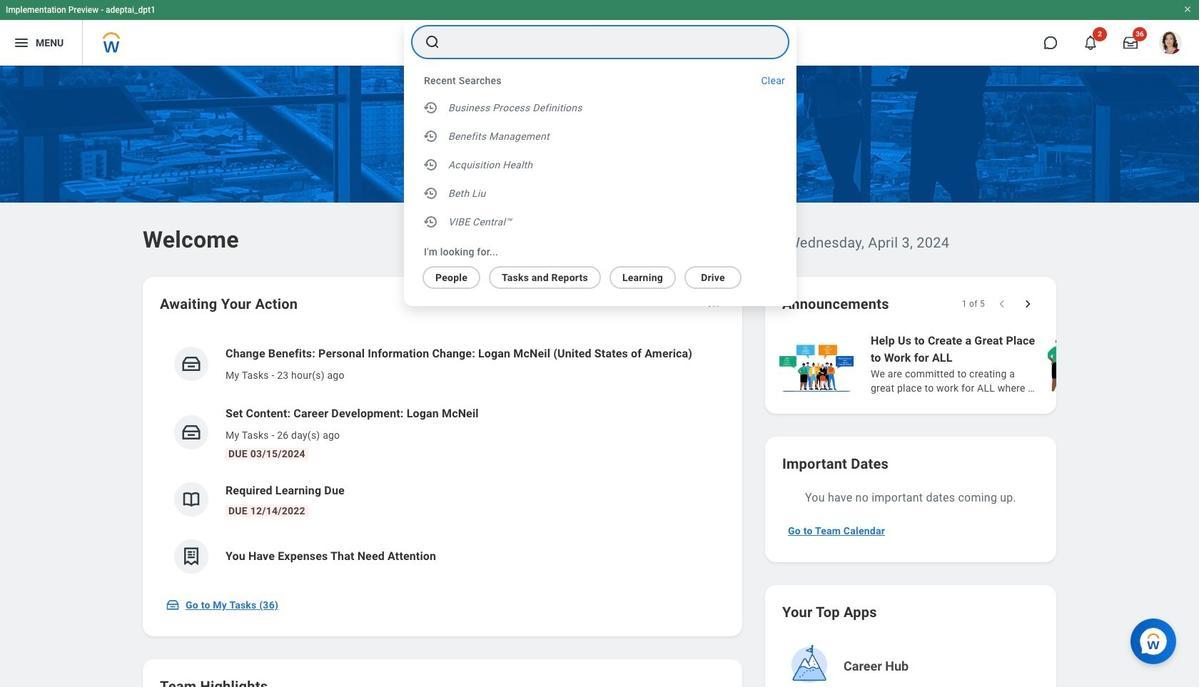 Task type: locate. For each thing, give the bounding box(es) containing it.
0 horizontal spatial list
[[160, 334, 725, 585]]

main content
[[0, 66, 1199, 687]]

2 time image from the top
[[423, 128, 440, 145]]

profile logan mcneil image
[[1159, 31, 1182, 57]]

justify image
[[13, 34, 30, 51]]

1 horizontal spatial list
[[777, 331, 1199, 397]]

book open image
[[181, 489, 202, 510]]

dashboard expenses image
[[181, 546, 202, 567]]

banner
[[0, 0, 1199, 66]]

None search field
[[404, 21, 796, 306]]

notifications large image
[[1083, 36, 1098, 50]]

related actions image
[[707, 298, 721, 313]]

chevron right small image
[[1021, 297, 1035, 311]]

3 time image from the top
[[423, 156, 440, 173]]

list
[[777, 331, 1199, 397], [160, 334, 725, 585]]

time image
[[423, 99, 440, 116], [423, 128, 440, 145], [423, 156, 440, 173], [423, 213, 440, 231]]

0 vertical spatial list box
[[404, 93, 796, 239]]

chevron left small image
[[995, 297, 1009, 311]]

Search Workday  search field
[[450, 26, 759, 58]]

0 horizontal spatial inbox image
[[166, 598, 180, 612]]

inbox image
[[181, 422, 202, 443], [166, 598, 180, 612]]

1 list box from the top
[[404, 93, 796, 239]]

close environment banner image
[[1183, 5, 1192, 14]]

list box
[[404, 93, 796, 239], [404, 260, 779, 289]]

status
[[962, 298, 985, 310]]

1 vertical spatial list box
[[404, 260, 779, 289]]

1 horizontal spatial inbox image
[[181, 422, 202, 443]]

0 vertical spatial inbox image
[[181, 422, 202, 443]]

time image
[[423, 185, 440, 202]]



Task type: describe. For each thing, give the bounding box(es) containing it.
1 vertical spatial inbox image
[[166, 598, 180, 612]]

inbox large image
[[1123, 36, 1138, 50]]

inbox image
[[181, 353, 202, 375]]

1 time image from the top
[[423, 99, 440, 116]]

search image
[[424, 34, 441, 51]]

2 list box from the top
[[404, 260, 779, 289]]

4 time image from the top
[[423, 213, 440, 231]]



Task type: vqa. For each thing, say whether or not it's contained in the screenshot.
first time image
yes



